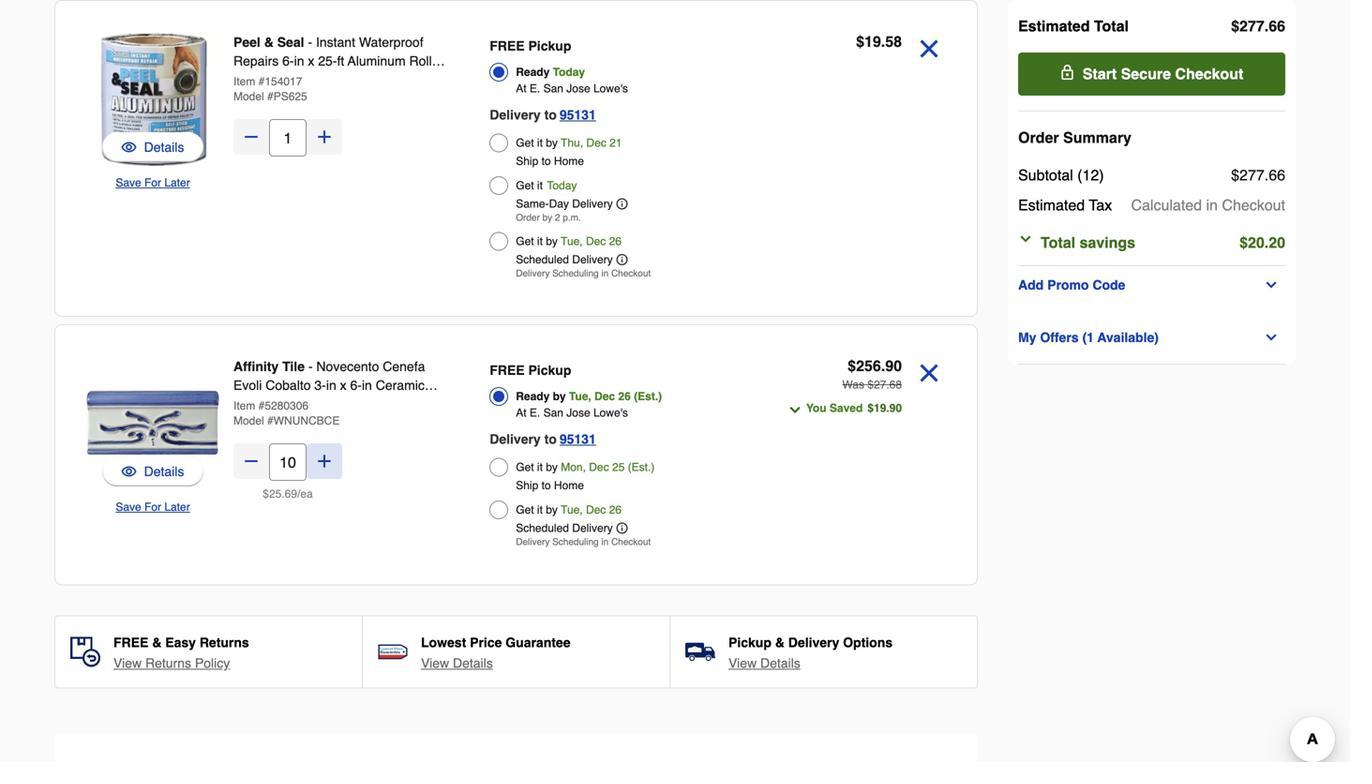Task type: describe. For each thing, give the bounding box(es) containing it.
in down get it by mon, dec 25 (est.)
[[602, 537, 609, 548]]

27
[[874, 379, 887, 392]]

bullnose
[[234, 397, 284, 412]]

item for flashing
[[234, 75, 255, 88]]

2 info image from the top
[[617, 523, 628, 534]]

dec down same-day delivery
[[586, 235, 606, 248]]

$ 277 . 66 for total
[[1232, 17, 1286, 35]]

1 vertical spatial 90
[[890, 402, 902, 415]]

x inside the novecento cenefa evoli cobalto 3-in x 6-in ceramic bullnose tile (0.1-sq. ft/ piece)
[[340, 378, 347, 393]]

view returns policy link
[[114, 654, 230, 673]]

lowest
[[421, 636, 466, 651]]

lowest price guarantee view details
[[421, 636, 571, 671]]

2 scheduling from the top
[[553, 537, 599, 548]]

1 vertical spatial 19
[[874, 402, 887, 415]]

0 vertical spatial today
[[553, 66, 585, 79]]

summary
[[1064, 129, 1132, 146]]

estimated tax
[[1019, 197, 1113, 214]]

3 get from the top
[[516, 235, 534, 248]]

free inside free & easy returns view returns policy
[[114, 636, 149, 651]]

same-
[[516, 197, 549, 211]]

#154017
[[259, 75, 302, 88]]

0 vertical spatial tile
[[282, 359, 305, 374]]

(0.1-
[[312, 397, 339, 412]]

flashing
[[234, 72, 283, 87]]

minus image
[[242, 452, 261, 471]]

subtotal
[[1019, 167, 1074, 184]]

$ 25 . 69 /ea
[[263, 488, 313, 501]]

instant waterproof repairs 6-in x 25-ft aluminum roll flashing
[[234, 35, 432, 87]]

to up get it today
[[542, 155, 551, 168]]

2 20 from the left
[[1269, 234, 1286, 251]]

to up get it by mon, dec 25 (est.)
[[545, 432, 557, 447]]

ship for instant waterproof repairs 6-in x 25-ft aluminum roll flashing
[[516, 155, 539, 168]]

(1
[[1083, 330, 1095, 345]]

peel
[[234, 35, 261, 50]]

ft
[[337, 53, 345, 68]]

checkout inside button
[[1176, 65, 1244, 83]]

$ 277 . 66 for (12)
[[1232, 167, 1286, 184]]

delivery to 95131 for novecento cenefa evoli cobalto 3-in x 6-in ceramic bullnose tile (0.1-sq. ft/ piece)
[[490, 432, 596, 447]]

details inside lowest price guarantee view details
[[453, 656, 493, 671]]

order by 2 p.m.
[[516, 212, 581, 223]]

$ 256 . 90 was $ 27 . 68
[[843, 357, 902, 392]]

2 scheduled from the top
[[516, 522, 569, 535]]

1 delivery scheduling in checkout from the top
[[516, 268, 651, 279]]

delivery inside pickup & delivery options view details
[[789, 636, 840, 651]]

pickup for roll
[[529, 38, 572, 53]]

in up ft/
[[362, 378, 372, 393]]

promo
[[1048, 278, 1090, 293]]

1 vertical spatial tue,
[[569, 390, 592, 403]]

$ 20 . 20
[[1240, 234, 1286, 251]]

26 for first info icon from the top of the page
[[609, 235, 622, 248]]

21
[[610, 136, 622, 150]]

6- inside the novecento cenefa evoli cobalto 3-in x 6-in ceramic bullnose tile (0.1-sq. ft/ piece)
[[350, 378, 362, 393]]

$ 19 . 58
[[857, 33, 902, 50]]

4 get from the top
[[516, 461, 534, 474]]

secure image
[[1061, 65, 1076, 80]]

calculated
[[1132, 197, 1203, 214]]

pickup for ceramic
[[529, 363, 572, 378]]

view details link for details
[[421, 654, 493, 673]]

order for order summary
[[1019, 129, 1060, 146]]

same-day delivery
[[516, 197, 613, 211]]

easy
[[165, 636, 196, 651]]

dec down get it by mon, dec 25 (est.)
[[586, 504, 606, 517]]

5 it from the top
[[537, 504, 543, 517]]

ready by tue, dec 26 (est.)
[[516, 390, 662, 403]]

1 vertical spatial 26
[[619, 390, 631, 403]]

256
[[857, 357, 882, 375]]

by left "2"
[[543, 212, 553, 223]]

you
[[807, 402, 827, 415]]

1 scheduling from the top
[[553, 268, 599, 279]]

was
[[843, 379, 865, 392]]

1 horizontal spatial total
[[1095, 17, 1129, 35]]

policy
[[195, 656, 230, 671]]

start secure checkout
[[1083, 65, 1244, 83]]

2 vertical spatial tue,
[[561, 504, 583, 517]]

estimated for estimated tax
[[1019, 197, 1086, 214]]

3 it from the top
[[537, 235, 543, 248]]

order for order by 2 p.m.
[[516, 212, 540, 223]]

0 horizontal spatial 25
[[269, 488, 282, 501]]

$ right was
[[868, 379, 874, 392]]

2 it from the top
[[537, 179, 543, 192]]

add promo code
[[1019, 278, 1126, 293]]

in right "calculated" at top
[[1207, 197, 1219, 214]]

$ right saved
[[868, 402, 874, 415]]

checkout down info image
[[612, 268, 651, 279]]

remove item image
[[914, 33, 946, 65]]

mon,
[[561, 461, 586, 474]]

1 vertical spatial total
[[1041, 234, 1076, 251]]

dec up get it by mon, dec 25 (est.)
[[595, 390, 615, 403]]

at for novecento cenefa evoli cobalto 3-in x 6-in ceramic bullnose tile (0.1-sq. ft/ piece)
[[516, 407, 527, 420]]

2 get from the top
[[516, 179, 534, 192]]

view for free & easy returns view returns policy
[[114, 656, 142, 671]]

& for pickup
[[776, 636, 785, 651]]

/ea
[[297, 488, 313, 501]]

view details link for view
[[729, 654, 801, 673]]

#ps625
[[267, 90, 307, 103]]

58
[[886, 33, 902, 50]]

1 20 from the left
[[1249, 234, 1265, 251]]

save for later for novecento cenefa evoli cobalto 3-in x 6-in ceramic bullnose tile (0.1-sq. ft/ piece)
[[116, 501, 190, 514]]

$ up was
[[848, 357, 857, 375]]

calculated in checkout
[[1132, 197, 1286, 214]]

1 it from the top
[[537, 136, 543, 150]]

6- inside instant waterproof repairs 6-in x 25-ft aluminum roll flashing
[[282, 53, 294, 68]]

thu,
[[561, 136, 584, 150]]

ship to home for novecento cenefa evoli cobalto 3-in x 6-in ceramic bullnose tile (0.1-sq. ft/ piece)
[[516, 479, 584, 493]]

code
[[1093, 278, 1126, 293]]

my offers (1 available)
[[1019, 330, 1159, 345]]

options
[[844, 636, 893, 651]]

instant waterproof repairs 6-in x 25-ft aluminum roll flashing image
[[85, 31, 220, 166]]

novecento
[[317, 359, 379, 374]]

save for flashing
[[116, 176, 141, 190]]

roll
[[410, 53, 432, 68]]

san for instant waterproof repairs 6-in x 25-ft aluminum roll flashing
[[544, 82, 564, 95]]

get it by mon, dec 25 (est.)
[[516, 461, 655, 474]]

(12)
[[1078, 167, 1105, 184]]

add promo code link
[[1019, 274, 1286, 296]]

seal
[[277, 35, 304, 50]]

$ up start secure checkout
[[1232, 17, 1240, 35]]

0 vertical spatial returns
[[200, 636, 249, 651]]

quickview image for bullnose
[[122, 462, 137, 481]]

guarantee
[[506, 636, 571, 651]]

item #5280306 model #wnuncbce
[[234, 400, 340, 428]]

novecento cenefa evoli cobalto 3-in x 6-in ceramic bullnose tile (0.1-sq. ft/ piece)
[[234, 359, 425, 412]]

save for later button for bullnose
[[116, 498, 190, 517]]

lowe's for instant waterproof repairs 6-in x 25-ft aluminum roll flashing
[[594, 82, 628, 95]]

1 vertical spatial (est.)
[[628, 461, 655, 474]]

$ down calculated in checkout
[[1240, 234, 1249, 251]]

add
[[1019, 278, 1044, 293]]

by left thu,
[[546, 136, 558, 150]]

tax
[[1090, 197, 1113, 214]]

p.m.
[[563, 212, 581, 223]]

available)
[[1098, 330, 1159, 345]]

in inside instant waterproof repairs 6-in x 25-ft aluminum roll flashing
[[294, 53, 304, 68]]

tile inside the novecento cenefa evoli cobalto 3-in x 6-in ceramic bullnose tile (0.1-sq. ft/ piece)
[[288, 397, 308, 412]]

info image
[[617, 198, 628, 210]]

secure
[[1122, 65, 1172, 83]]

1 get from the top
[[516, 136, 534, 150]]

san for novecento cenefa evoli cobalto 3-in x 6-in ceramic bullnose tile (0.1-sq. ft/ piece)
[[544, 407, 564, 420]]

pickup & delivery options view details
[[729, 636, 893, 671]]

item #154017 model #ps625
[[234, 75, 307, 103]]

lowe's for novecento cenefa evoli cobalto 3-in x 6-in ceramic bullnose tile (0.1-sq. ft/ piece)
[[594, 407, 628, 420]]

to down get it by mon, dec 25 (est.)
[[542, 479, 551, 493]]

view for pickup & delivery options view details
[[729, 656, 757, 671]]

ready for roll
[[516, 66, 550, 79]]

savings
[[1080, 234, 1136, 251]]

2
[[555, 212, 561, 223]]

1 scheduled from the top
[[516, 253, 569, 266]]

save for later button for flashing
[[116, 174, 190, 192]]

jose for instant waterproof repairs 6-in x 25-ft aluminum roll flashing
[[567, 82, 591, 95]]

estimated for estimated total
[[1019, 17, 1091, 35]]

& for free
[[152, 636, 162, 651]]

checkout up '$ 20 . 20'
[[1223, 197, 1286, 214]]

by left mon,
[[546, 461, 558, 474]]



Task type: vqa. For each thing, say whether or not it's contained in the screenshot.
Accessible Bedroom 'link'
no



Task type: locate. For each thing, give the bounding box(es) containing it.
2 95131 from the top
[[560, 432, 596, 447]]

model down bullnose
[[234, 415, 264, 428]]

aluminum
[[348, 53, 406, 68]]

item for bullnose
[[234, 400, 255, 413]]

dec right mon,
[[589, 461, 609, 474]]

1 lowe's from the top
[[594, 82, 628, 95]]

1 vertical spatial 95131
[[560, 432, 596, 447]]

order down same-
[[516, 212, 540, 223]]

x up sq.
[[340, 378, 347, 393]]

model inside item #5280306 model #wnuncbce
[[234, 415, 264, 428]]

2 later from the top
[[164, 501, 190, 514]]

piece)
[[374, 397, 412, 412]]

e. for instant waterproof repairs 6-in x 25-ft aluminum roll flashing
[[530, 82, 541, 95]]

1 vertical spatial 95131 button
[[560, 428, 596, 451]]

1 vertical spatial free pickup
[[490, 363, 572, 378]]

stepper number input field with increment and decrement buttons number field for minus image
[[269, 119, 307, 157]]

95131 button for instant waterproof repairs 6-in x 25-ft aluminum roll flashing
[[560, 104, 596, 126]]

item inside item #5280306 model #wnuncbce
[[234, 400, 255, 413]]

total savings
[[1041, 234, 1136, 251]]

2 delivery scheduling in checkout from the top
[[516, 537, 651, 548]]

2 scheduled delivery from the top
[[516, 522, 613, 535]]

1 vertical spatial home
[[554, 479, 584, 493]]

0 vertical spatial stepper number input field with increment and decrement buttons number field
[[269, 119, 307, 157]]

pickup inside pickup & delivery options view details
[[729, 636, 772, 651]]

2 e. from the top
[[530, 407, 541, 420]]

delivery scheduling in checkout down p.m.
[[516, 268, 651, 279]]

1 item from the top
[[234, 75, 255, 88]]

tue,
[[561, 235, 583, 248], [569, 390, 592, 403], [561, 504, 583, 517]]

1 vertical spatial quickview image
[[122, 462, 137, 481]]

2 estimated from the top
[[1019, 197, 1086, 214]]

it left thu,
[[537, 136, 543, 150]]

free pickup for roll
[[490, 38, 572, 53]]

item inside item #154017 model #ps625
[[234, 75, 255, 88]]

option group for novecento cenefa evoli cobalto 3-in x 6-in ceramic bullnose tile (0.1-sq. ft/ piece)
[[490, 357, 750, 553]]

free up view returns policy link in the left bottom of the page
[[114, 636, 149, 651]]

dec left 21
[[587, 136, 607, 150]]

delivery to 95131 up get it by thu, dec 21
[[490, 107, 596, 122]]

cobalto
[[266, 378, 311, 393]]

1 vertical spatial info image
[[617, 523, 628, 534]]

returns
[[200, 636, 249, 651], [145, 656, 191, 671]]

0 vertical spatial 90
[[886, 357, 902, 375]]

2 view details link from the left
[[729, 654, 801, 673]]

it left mon,
[[537, 461, 543, 474]]

0 horizontal spatial total
[[1041, 234, 1076, 251]]

2 for from the top
[[144, 501, 161, 514]]

x
[[308, 53, 315, 68], [340, 378, 347, 393]]

1 get it by tue, dec 26 from the top
[[516, 235, 622, 248]]

scheduling down p.m.
[[553, 268, 599, 279]]

1 66 from the top
[[1269, 17, 1286, 35]]

free up ready by tue, dec 26 (est.)
[[490, 363, 525, 378]]

1 at from the top
[[516, 82, 527, 95]]

save for later button down instant waterproof repairs 6-in x 25-ft aluminum roll flashing 'image'
[[116, 174, 190, 192]]

95131 button for novecento cenefa evoli cobalto 3-in x 6-in ceramic bullnose tile (0.1-sq. ft/ piece)
[[560, 428, 596, 451]]

1 vertical spatial stepper number input field with increment and decrement buttons number field
[[269, 444, 307, 481]]

free pickup for ceramic
[[490, 363, 572, 378]]

0 vertical spatial scheduled delivery
[[516, 253, 613, 266]]

2 get it by tue, dec 26 from the top
[[516, 504, 622, 517]]

#5280306
[[259, 400, 309, 413]]

lowe's down ready by tue, dec 26 (est.)
[[594, 407, 628, 420]]

later
[[164, 176, 190, 190], [164, 501, 190, 514]]

0 horizontal spatial order
[[516, 212, 540, 223]]

1 san from the top
[[544, 82, 564, 95]]

it down get it by mon, dec 25 (est.)
[[537, 504, 543, 517]]

95131 up mon,
[[560, 432, 596, 447]]

1 vertical spatial free
[[490, 363, 525, 378]]

1 vertical spatial estimated
[[1019, 197, 1086, 214]]

95131 for novecento cenefa evoli cobalto 3-in x 6-in ceramic bullnose tile (0.1-sq. ft/ piece)
[[560, 432, 596, 447]]

free & easy returns view returns policy
[[114, 636, 249, 671]]

free pickup up ready by tue, dec 26 (est.)
[[490, 363, 572, 378]]

today up get it by thu, dec 21
[[553, 66, 585, 79]]

get left thu,
[[516, 136, 534, 150]]

0 vertical spatial save
[[116, 176, 141, 190]]

plus image for minus icon
[[315, 452, 334, 471]]

2 jose from the top
[[567, 407, 591, 420]]

minus image
[[242, 128, 261, 146]]

0 vertical spatial info image
[[617, 254, 628, 265]]

1 vertical spatial -
[[309, 359, 313, 374]]

& left easy
[[152, 636, 162, 651]]

at down ready today
[[516, 82, 527, 95]]

0 vertical spatial scheduled
[[516, 253, 569, 266]]

ceramic
[[376, 378, 425, 393]]

chevron down image for my offers (1 available)
[[1265, 330, 1280, 345]]

0 vertical spatial ship to home
[[516, 155, 584, 168]]

0 vertical spatial save for later button
[[116, 174, 190, 192]]

277
[[1240, 17, 1265, 35], [1240, 167, 1265, 184]]

1 vertical spatial chevron down image
[[1265, 278, 1280, 293]]

1 vertical spatial ship to home
[[516, 479, 584, 493]]

checkout right the secure
[[1176, 65, 1244, 83]]

2 free pickup from the top
[[490, 363, 572, 378]]

1 vertical spatial pickup
[[529, 363, 572, 378]]

1 home from the top
[[554, 155, 584, 168]]

x inside instant waterproof repairs 6-in x 25-ft aluminum roll flashing
[[308, 53, 315, 68]]

95131
[[560, 107, 596, 122], [560, 432, 596, 447]]

remove item image
[[914, 357, 946, 389]]

2 $ 277 . 66 from the top
[[1232, 167, 1286, 184]]

you saved $ 19 . 90
[[807, 402, 902, 415]]

90 inside $ 256 . 90 was $ 27 . 68
[[886, 357, 902, 375]]

2 - from the top
[[309, 359, 313, 374]]

plus image down #wnuncbce
[[315, 452, 334, 471]]

1 95131 button from the top
[[560, 104, 596, 126]]

chevron down image inside add promo code link
[[1265, 278, 1280, 293]]

1 95131 from the top
[[560, 107, 596, 122]]

2 lowe's from the top
[[594, 407, 628, 420]]

ready up get it by mon, dec 25 (est.)
[[516, 390, 550, 403]]

1 horizontal spatial 25
[[613, 461, 625, 474]]

san down ready today
[[544, 82, 564, 95]]

2 vertical spatial free
[[114, 636, 149, 651]]

19
[[865, 33, 882, 50], [874, 402, 887, 415]]

2 95131 button from the top
[[560, 428, 596, 451]]

1 option group from the top
[[490, 33, 750, 284]]

1 vertical spatial san
[[544, 407, 564, 420]]

home for instant waterproof repairs 6-in x 25-ft aluminum roll flashing
[[554, 155, 584, 168]]

ship to home for instant waterproof repairs 6-in x 25-ft aluminum roll flashing
[[516, 155, 584, 168]]

free for roll
[[490, 38, 525, 53]]

ft/
[[360, 397, 371, 412]]

25 inside option group
[[613, 461, 625, 474]]

for for bullnose
[[144, 501, 161, 514]]

home down mon,
[[554, 479, 584, 493]]

later for novecento cenefa evoli cobalto 3-in x 6-in ceramic bullnose tile (0.1-sq. ft/ piece)
[[164, 501, 190, 514]]

0 horizontal spatial view
[[114, 656, 142, 671]]

ship for novecento cenefa evoli cobalto 3-in x 6-in ceramic bullnose tile (0.1-sq. ft/ piece)
[[516, 479, 539, 493]]

for down novecento cenefa evoli cobalto 3-in x 6-in ceramic bullnose tile (0.1-sq. ft/ piece) image
[[144, 501, 161, 514]]

total
[[1095, 17, 1129, 35], [1041, 234, 1076, 251]]

option group for instant waterproof repairs 6-in x 25-ft aluminum roll flashing
[[490, 33, 750, 284]]

info image
[[617, 254, 628, 265], [617, 523, 628, 534]]

cenefa
[[383, 359, 425, 374]]

1 vertical spatial scheduled
[[516, 522, 569, 535]]

evoli
[[234, 378, 262, 393]]

0 vertical spatial 277
[[1240, 17, 1265, 35]]

waterproof
[[359, 35, 424, 50]]

6-
[[282, 53, 294, 68], [350, 378, 362, 393]]

1 vertical spatial order
[[516, 212, 540, 223]]

estimated up secure icon on the top right of the page
[[1019, 17, 1091, 35]]

2 at from the top
[[516, 407, 527, 420]]

1 scheduled delivery from the top
[[516, 253, 613, 266]]

get it by tue, dec 26 down p.m.
[[516, 235, 622, 248]]

Stepper number input field with increment and decrement buttons number field
[[269, 119, 307, 157], [269, 444, 307, 481]]

& inside free & easy returns view returns policy
[[152, 636, 162, 651]]

free for ceramic
[[490, 363, 525, 378]]

chevron down image for add promo code
[[1265, 278, 1280, 293]]

25-
[[318, 53, 337, 68]]

1 vertical spatial lowe's
[[594, 407, 628, 420]]

2 save for later button from the top
[[116, 498, 190, 517]]

2 horizontal spatial &
[[776, 636, 785, 651]]

at e. san jose lowe's
[[516, 82, 628, 95], [516, 407, 628, 420]]

model down flashing
[[234, 90, 264, 103]]

90
[[886, 357, 902, 375], [890, 402, 902, 415]]

1 view details link from the left
[[421, 654, 493, 673]]

69
[[285, 488, 297, 501]]

1 vertical spatial model
[[234, 415, 264, 428]]

& for peel
[[264, 35, 274, 50]]

2 plus image from the top
[[315, 452, 334, 471]]

home for novecento cenefa evoli cobalto 3-in x 6-in ceramic bullnose tile (0.1-sq. ft/ piece)
[[554, 479, 584, 493]]

details button
[[102, 132, 204, 162], [122, 138, 184, 157], [102, 457, 204, 487], [122, 462, 184, 481]]

san down ready by tue, dec 26 (est.)
[[544, 407, 564, 420]]

95131 for instant waterproof repairs 6-in x 25-ft aluminum roll flashing
[[560, 107, 596, 122]]

start secure checkout button
[[1019, 53, 1286, 96]]

1 horizontal spatial x
[[340, 378, 347, 393]]

save
[[116, 176, 141, 190], [116, 501, 141, 514]]

0 vertical spatial -
[[308, 35, 312, 50]]

1 ship from the top
[[516, 155, 539, 168]]

free up ready today
[[490, 38, 525, 53]]

2 ready from the top
[[516, 390, 550, 403]]

1 vertical spatial x
[[340, 378, 347, 393]]

3-
[[315, 378, 326, 393]]

estimated total
[[1019, 17, 1129, 35]]

0 vertical spatial chevron down image
[[1019, 232, 1034, 247]]

1 model from the top
[[234, 90, 264, 103]]

2 horizontal spatial view
[[729, 656, 757, 671]]

0 vertical spatial e.
[[530, 82, 541, 95]]

view details link
[[421, 654, 493, 673], [729, 654, 801, 673]]

1 save for later from the top
[[116, 176, 190, 190]]

at down ready by tue, dec 26 (est.)
[[516, 407, 527, 420]]

1 vertical spatial tile
[[288, 397, 308, 412]]

0 vertical spatial later
[[164, 176, 190, 190]]

scheduling
[[553, 268, 599, 279], [553, 537, 599, 548]]

2 home from the top
[[554, 479, 584, 493]]

2 at e. san jose lowe's from the top
[[516, 407, 628, 420]]

lowe's
[[594, 82, 628, 95], [594, 407, 628, 420]]

to up get it by thu, dec 21
[[545, 107, 557, 122]]

1 save from the top
[[116, 176, 141, 190]]

0 horizontal spatial 6-
[[282, 53, 294, 68]]

4 it from the top
[[537, 461, 543, 474]]

checkout down get it by mon, dec 25 (est.)
[[612, 537, 651, 548]]

26 up get it by mon, dec 25 (est.)
[[619, 390, 631, 403]]

0 horizontal spatial returns
[[145, 656, 191, 671]]

0 vertical spatial 66
[[1269, 17, 1286, 35]]

save for later for instant waterproof repairs 6-in x 25-ft aluminum roll flashing
[[116, 176, 190, 190]]

save for later down instant waterproof repairs 6-in x 25-ft aluminum roll flashing 'image'
[[116, 176, 190, 190]]

277 for estimated total
[[1240, 17, 1265, 35]]

0 vertical spatial save for later
[[116, 176, 190, 190]]

68
[[890, 379, 902, 392]]

0 vertical spatial 6-
[[282, 53, 294, 68]]

item down repairs
[[234, 75, 255, 88]]

25
[[613, 461, 625, 474], [269, 488, 282, 501]]

#wnuncbce
[[267, 415, 340, 428]]

95131 up thu,
[[560, 107, 596, 122]]

90 down 68
[[890, 402, 902, 415]]

in up the (0.1-
[[326, 378, 337, 393]]

1 vertical spatial delivery to 95131
[[490, 432, 596, 447]]

2 quickview image from the top
[[122, 462, 137, 481]]

0 vertical spatial home
[[554, 155, 584, 168]]

free pickup up ready today
[[490, 38, 572, 53]]

get down order by 2 p.m.
[[516, 235, 534, 248]]

- right seal
[[308, 35, 312, 50]]

e. for novecento cenefa evoli cobalto 3-in x 6-in ceramic bullnose tile (0.1-sq. ft/ piece)
[[530, 407, 541, 420]]

1 at e. san jose lowe's from the top
[[516, 82, 628, 95]]

2 66 from the top
[[1269, 167, 1286, 184]]

model for bullnose
[[234, 415, 264, 428]]

66 for subtotal (12)
[[1269, 167, 1286, 184]]

get down get it by mon, dec 25 (est.)
[[516, 504, 534, 517]]

1 for from the top
[[144, 176, 161, 190]]

26 down info image
[[609, 235, 622, 248]]

ship down get it by mon, dec 25 (est.)
[[516, 479, 539, 493]]

by down order by 2 p.m.
[[546, 235, 558, 248]]

order inside option group
[[516, 212, 540, 223]]

1 vertical spatial at
[[516, 407, 527, 420]]

25 right mon,
[[613, 461, 625, 474]]

chevron down image
[[1019, 232, 1034, 247], [1265, 278, 1280, 293], [1265, 330, 1280, 345]]

66
[[1269, 17, 1286, 35], [1269, 167, 1286, 184]]

0 vertical spatial estimated
[[1019, 17, 1091, 35]]

chevron down image inside my offers (1 available) "link"
[[1265, 330, 1280, 345]]

save for bullnose
[[116, 501, 141, 514]]

0 vertical spatial 19
[[865, 33, 882, 50]]

it down order by 2 p.m.
[[537, 235, 543, 248]]

1 quickview image from the top
[[122, 138, 137, 157]]

tile up #wnuncbce
[[288, 397, 308, 412]]

get it by thu, dec 21
[[516, 136, 622, 150]]

0 vertical spatial free
[[490, 38, 525, 53]]

get up same-
[[516, 179, 534, 192]]

affinity
[[234, 359, 279, 374]]

it
[[537, 136, 543, 150], [537, 179, 543, 192], [537, 235, 543, 248], [537, 461, 543, 474], [537, 504, 543, 517]]

$
[[1232, 17, 1240, 35], [857, 33, 865, 50], [1232, 167, 1240, 184], [1240, 234, 1249, 251], [848, 357, 857, 375], [868, 379, 874, 392], [868, 402, 874, 415], [263, 488, 269, 501]]

95131 button up mon,
[[560, 428, 596, 451]]

2 delivery to 95131 from the top
[[490, 432, 596, 447]]

plus image
[[315, 128, 334, 146], [315, 452, 334, 471]]

5 get from the top
[[516, 504, 534, 517]]

2 item from the top
[[234, 400, 255, 413]]

2 save from the top
[[116, 501, 141, 514]]

1 vertical spatial later
[[164, 501, 190, 514]]

ready
[[516, 66, 550, 79], [516, 390, 550, 403]]

x left 25-
[[308, 53, 315, 68]]

today
[[553, 66, 585, 79], [547, 179, 577, 192]]

$ up calculated in checkout
[[1232, 167, 1240, 184]]

3 view from the left
[[729, 656, 757, 671]]

ready today
[[516, 66, 585, 79]]

day
[[549, 197, 569, 211]]

stepper number input field with increment and decrement buttons number field up $ 25 . 69 /ea
[[269, 444, 307, 481]]

2 vertical spatial 26
[[609, 504, 622, 517]]

affinity tile -
[[234, 359, 317, 374]]

for for flashing
[[144, 176, 161, 190]]

2 option group from the top
[[490, 357, 750, 553]]

model for flashing
[[234, 90, 264, 103]]

1 vertical spatial ship
[[516, 479, 539, 493]]

2 stepper number input field with increment and decrement buttons number field from the top
[[269, 444, 307, 481]]

1 vertical spatial item
[[234, 400, 255, 413]]

delivery scheduling in checkout down get it by mon, dec 25 (est.)
[[516, 537, 651, 548]]

1 horizontal spatial 20
[[1269, 234, 1286, 251]]

info image down info image
[[617, 254, 628, 265]]

-
[[308, 35, 312, 50], [309, 359, 313, 374]]

2 model from the top
[[234, 415, 264, 428]]

by up mon,
[[553, 390, 566, 403]]

1 stepper number input field with increment and decrement buttons number field from the top
[[269, 119, 307, 157]]

1 free pickup from the top
[[490, 38, 572, 53]]

19 left '58'
[[865, 33, 882, 50]]

& inside pickup & delivery options view details
[[776, 636, 785, 651]]

0 vertical spatial (est.)
[[634, 390, 662, 403]]

jose for novecento cenefa evoli cobalto 3-in x 6-in ceramic bullnose tile (0.1-sq. ft/ piece)
[[567, 407, 591, 420]]

1 horizontal spatial 6-
[[350, 378, 362, 393]]

1 vertical spatial for
[[144, 501, 161, 514]]

1 vertical spatial returns
[[145, 656, 191, 671]]

1 vertical spatial get it by tue, dec 26
[[516, 504, 622, 517]]

1 vertical spatial 25
[[269, 488, 282, 501]]

tue, down p.m.
[[561, 235, 583, 248]]

details inside pickup & delivery options view details
[[761, 656, 801, 671]]

0 vertical spatial lowe's
[[594, 82, 628, 95]]

subtotal (12)
[[1019, 167, 1105, 184]]

1 ready from the top
[[516, 66, 550, 79]]

plus image right minus image
[[315, 128, 334, 146]]

0 vertical spatial san
[[544, 82, 564, 95]]

0 vertical spatial 26
[[609, 235, 622, 248]]

at e. san jose lowe's for instant waterproof repairs 6-in x 25-ft aluminum roll flashing
[[516, 82, 628, 95]]

0 vertical spatial item
[[234, 75, 255, 88]]

tue, down mon,
[[561, 504, 583, 517]]

e. down ready by tue, dec 26 (est.)
[[530, 407, 541, 420]]

26 down get it by mon, dec 25 (est.)
[[609, 504, 622, 517]]

details
[[144, 140, 184, 155], [144, 464, 184, 479], [453, 656, 493, 671], [761, 656, 801, 671]]

view inside free & easy returns view returns policy
[[114, 656, 142, 671]]

start
[[1083, 65, 1117, 83]]

2 ship from the top
[[516, 479, 539, 493]]

1 - from the top
[[308, 35, 312, 50]]

option group
[[490, 33, 750, 284], [490, 357, 750, 553]]

ship up get it today
[[516, 155, 539, 168]]

later down instant waterproof repairs 6-in x 25-ft aluminum roll flashing 'image'
[[164, 176, 190, 190]]

1 plus image from the top
[[315, 128, 334, 146]]

2 view from the left
[[421, 656, 449, 671]]

0 vertical spatial delivery scheduling in checkout
[[516, 268, 651, 279]]

1 vertical spatial e.
[[530, 407, 541, 420]]

scheduling down mon,
[[553, 537, 599, 548]]

1 vertical spatial 66
[[1269, 167, 1286, 184]]

repairs
[[234, 53, 279, 68]]

ready up get it by thu, dec 21
[[516, 66, 550, 79]]

26 for 2nd info icon
[[609, 504, 622, 517]]

1 vertical spatial 277
[[1240, 167, 1265, 184]]

1 $ 277 . 66 from the top
[[1232, 17, 1286, 35]]

view inside lowest price guarantee view details
[[421, 656, 449, 671]]

scheduled down mon,
[[516, 522, 569, 535]]

later down novecento cenefa evoli cobalto 3-in x 6-in ceramic bullnose tile (0.1-sq. ft/ piece) image
[[164, 501, 190, 514]]

total up start
[[1095, 17, 1129, 35]]

sq.
[[339, 397, 356, 412]]

quickview image
[[122, 138, 137, 157], [122, 462, 137, 481]]

2 ship to home from the top
[[516, 479, 584, 493]]

stepper number input field with increment and decrement buttons number field for minus icon
[[269, 444, 307, 481]]

20
[[1249, 234, 1265, 251], [1269, 234, 1286, 251]]

quickview image for flashing
[[122, 138, 137, 157]]

saved
[[830, 402, 863, 415]]

peel & seal -
[[234, 35, 316, 50]]

0 horizontal spatial view details link
[[421, 654, 493, 673]]

2 san from the top
[[544, 407, 564, 420]]

chevron down image
[[788, 403, 803, 418]]

get it today
[[516, 179, 577, 192]]

price
[[470, 636, 502, 651]]

ready for ceramic
[[516, 390, 550, 403]]

delivery scheduling in checkout
[[516, 268, 651, 279], [516, 537, 651, 548]]

at e. san jose lowe's for novecento cenefa evoli cobalto 3-in x 6-in ceramic bullnose tile (0.1-sq. ft/ piece)
[[516, 407, 628, 420]]

.
[[1265, 17, 1269, 35], [882, 33, 886, 50], [1265, 167, 1269, 184], [1265, 234, 1269, 251], [882, 357, 886, 375], [887, 379, 890, 392], [887, 402, 890, 415], [282, 488, 285, 501]]

0 vertical spatial tue,
[[561, 235, 583, 248]]

delivery to 95131 for instant waterproof repairs 6-in x 25-ft aluminum roll flashing
[[490, 107, 596, 122]]

6- down seal
[[282, 53, 294, 68]]

at e. san jose lowe's down ready today
[[516, 82, 628, 95]]

0 vertical spatial delivery to 95131
[[490, 107, 596, 122]]

at e. san jose lowe's down ready by tue, dec 26 (est.)
[[516, 407, 628, 420]]

returns up policy
[[200, 636, 249, 651]]

1 vertical spatial at e. san jose lowe's
[[516, 407, 628, 420]]

in down same-day delivery
[[602, 268, 609, 279]]

save down novecento cenefa evoli cobalto 3-in x 6-in ceramic bullnose tile (0.1-sq. ft/ piece) image
[[116, 501, 141, 514]]

$ left 69
[[263, 488, 269, 501]]

66 for estimated total
[[1269, 17, 1286, 35]]

view inside pickup & delivery options view details
[[729, 656, 757, 671]]

1 view from the left
[[114, 656, 142, 671]]

by down get it by mon, dec 25 (est.)
[[546, 504, 558, 517]]

1 save for later button from the top
[[116, 174, 190, 192]]

at for instant waterproof repairs 6-in x 25-ft aluminum roll flashing
[[516, 82, 527, 95]]

item
[[234, 75, 255, 88], [234, 400, 255, 413]]

$ left '58'
[[857, 33, 865, 50]]

1 later from the top
[[164, 176, 190, 190]]

scheduled delivery down mon,
[[516, 522, 613, 535]]

0 vertical spatial option group
[[490, 33, 750, 284]]

estimated down subtotal
[[1019, 197, 1086, 214]]

1 ship to home from the top
[[516, 155, 584, 168]]

0 vertical spatial for
[[144, 176, 161, 190]]

1 vertical spatial jose
[[567, 407, 591, 420]]

277 for subtotal (12)
[[1240, 167, 1265, 184]]

it up same-
[[537, 179, 543, 192]]

0 vertical spatial at
[[516, 82, 527, 95]]

1 delivery to 95131 from the top
[[490, 107, 596, 122]]

e.
[[530, 82, 541, 95], [530, 407, 541, 420]]

1 277 from the top
[[1240, 17, 1265, 35]]

1 e. from the top
[[530, 82, 541, 95]]

1 horizontal spatial returns
[[200, 636, 249, 651]]

instant
[[316, 35, 356, 50]]

novecento cenefa evoli cobalto 3-in x 6-in ceramic bullnose tile (0.1-sq. ft/ piece) image
[[85, 356, 220, 491]]

1 vertical spatial today
[[547, 179, 577, 192]]

my offers (1 available) link
[[1019, 326, 1286, 349]]

0 vertical spatial plus image
[[315, 128, 334, 146]]

today up same-day delivery
[[547, 179, 577, 192]]

&
[[264, 35, 274, 50], [152, 636, 162, 651], [776, 636, 785, 651]]

1 jose from the top
[[567, 82, 591, 95]]

later for instant waterproof repairs 6-in x 25-ft aluminum roll flashing
[[164, 176, 190, 190]]

0 vertical spatial pickup
[[529, 38, 572, 53]]

2 277 from the top
[[1240, 167, 1265, 184]]

save for later down novecento cenefa evoli cobalto 3-in x 6-in ceramic bullnose tile (0.1-sq. ft/ piece) image
[[116, 501, 190, 514]]

1 vertical spatial ready
[[516, 390, 550, 403]]

plus image for minus image
[[315, 128, 334, 146]]

0 vertical spatial jose
[[567, 82, 591, 95]]

order summary
[[1019, 129, 1132, 146]]

1 horizontal spatial &
[[264, 35, 274, 50]]

model inside item #154017 model #ps625
[[234, 90, 264, 103]]

1 vertical spatial $ 277 . 66
[[1232, 167, 1286, 184]]

my
[[1019, 330, 1037, 345]]

item down evoli
[[234, 400, 255, 413]]

get left mon,
[[516, 461, 534, 474]]

checkout
[[1176, 65, 1244, 83], [1223, 197, 1286, 214], [612, 268, 651, 279], [612, 537, 651, 548]]

2 save for later from the top
[[116, 501, 190, 514]]

1 estimated from the top
[[1019, 17, 1091, 35]]

2 vertical spatial chevron down image
[[1265, 330, 1280, 345]]

0 vertical spatial x
[[308, 53, 315, 68]]

0 vertical spatial order
[[1019, 129, 1060, 146]]

estimated
[[1019, 17, 1091, 35], [1019, 197, 1086, 214]]

1 info image from the top
[[617, 254, 628, 265]]

0 vertical spatial scheduling
[[553, 268, 599, 279]]

0 vertical spatial total
[[1095, 17, 1129, 35]]

95131 button up thu,
[[560, 104, 596, 126]]

offers
[[1041, 330, 1079, 345]]

0 vertical spatial 95131
[[560, 107, 596, 122]]

- up cobalto
[[309, 359, 313, 374]]



